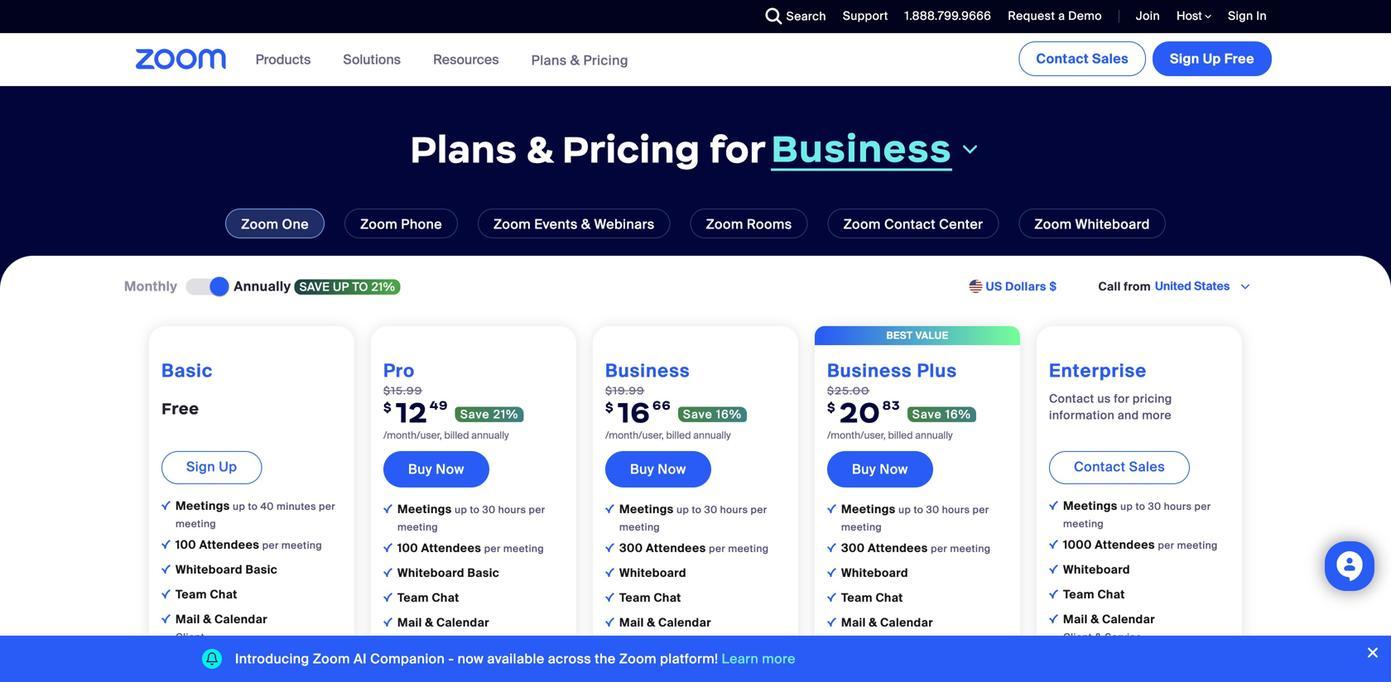 Task type: locate. For each thing, give the bounding box(es) containing it.
buy now link down 16
[[606, 451, 711, 488]]

1 buy now from the left
[[408, 461, 465, 478]]

30 for enterprise
[[1149, 500, 1162, 513]]

16% right the 66
[[717, 407, 742, 422]]

ok image
[[162, 540, 171, 549], [1050, 540, 1059, 549], [606, 543, 615, 552], [828, 543, 837, 552], [162, 565, 171, 574], [606, 568, 615, 577], [828, 568, 837, 577], [1050, 590, 1059, 599], [162, 615, 171, 624], [1050, 615, 1059, 624], [384, 618, 393, 627], [606, 618, 615, 627], [606, 657, 615, 666]]

product information navigation
[[243, 33, 641, 87]]

pricing for plans & pricing for
[[562, 126, 701, 173]]

0 horizontal spatial buy
[[408, 461, 433, 478]]

team chat
[[176, 587, 238, 603], [1064, 587, 1126, 603], [398, 591, 460, 606], [620, 591, 682, 606], [842, 591, 904, 606]]

0 horizontal spatial now
[[436, 461, 465, 478]]

team for basic
[[176, 587, 207, 603]]

2 horizontal spatial include image
[[606, 504, 615, 514]]

2 vertical spatial sign
[[186, 458, 215, 476]]

$19.99
[[606, 384, 645, 398]]

chat for business
[[654, 591, 682, 606]]

up for business
[[677, 504, 689, 516]]

1 horizontal spatial up
[[1204, 50, 1222, 68]]

contact sales down 'demo'
[[1037, 50, 1129, 68]]

save right 83
[[913, 407, 943, 422]]

service for business
[[661, 634, 699, 647]]

2 horizontal spatial new
[[626, 656, 648, 669]]

ok image
[[384, 543, 393, 552], [1050, 565, 1059, 574], [384, 568, 393, 577], [162, 590, 171, 599], [384, 593, 393, 602], [606, 593, 615, 602], [828, 593, 837, 602], [828, 618, 837, 627], [384, 657, 393, 666]]

clips right the
[[657, 654, 687, 670]]

zoom left rooms
[[706, 216, 744, 233]]

zoom
[[241, 216, 279, 233], [360, 216, 398, 233], [494, 216, 531, 233], [706, 216, 744, 233], [844, 216, 881, 233], [1035, 216, 1072, 233], [313, 651, 350, 668], [620, 651, 657, 668]]

show options image
[[1239, 280, 1253, 294]]

300
[[620, 541, 643, 556], [842, 541, 865, 556]]

3 buy now link from the left
[[828, 451, 933, 488]]

buy down the 20
[[853, 461, 877, 478]]

a
[[1059, 8, 1066, 24]]

30 for pro
[[483, 504, 496, 516]]

for right us
[[1115, 391, 1130, 407]]

whiteboard basic
[[176, 562, 278, 578], [398, 566, 500, 581]]

contact sales down and on the right
[[1075, 458, 1166, 476]]

annually right 12 at bottom
[[472, 429, 509, 442]]

1 vertical spatial pricing
[[562, 126, 701, 173]]

2 buy now from the left
[[630, 461, 687, 478]]

host button
[[1177, 8, 1212, 24]]

up down host dropdown button
[[1204, 50, 1222, 68]]

per inside up to 40 minutes per meeting
[[319, 500, 336, 513]]

1 horizontal spatial buy now link
[[606, 451, 711, 488]]

service for enterprise
[[1105, 631, 1143, 644]]

sales inside 'meetings' navigation
[[1093, 50, 1129, 68]]

0 horizontal spatial /month/user,
[[384, 429, 442, 442]]

1 horizontal spatial buy now
[[630, 461, 687, 478]]

to
[[353, 280, 369, 295], [248, 500, 258, 513], [1136, 500, 1146, 513], [470, 504, 480, 516], [692, 504, 702, 516], [914, 504, 924, 516]]

join link
[[1124, 0, 1165, 33], [1137, 8, 1161, 24]]

for inside 'enterprise contact us for pricing information and more'
[[1115, 391, 1130, 407]]

1 /month/user, from the left
[[384, 429, 442, 442]]

service
[[1105, 631, 1143, 644], [439, 634, 476, 647], [661, 634, 699, 647], [883, 634, 921, 647]]

buy now
[[408, 461, 465, 478], [630, 461, 687, 478], [853, 461, 909, 478]]

1 vertical spatial sales
[[1130, 458, 1166, 476]]

new
[[181, 653, 204, 666], [403, 656, 426, 669], [626, 656, 648, 669]]

zoom events & webinars
[[494, 216, 655, 233]]

team chat for pro
[[398, 591, 460, 606]]

client for pro
[[398, 634, 427, 647]]

1 horizontal spatial whiteboard basic
[[398, 566, 500, 581]]

/month/user, for 12
[[384, 429, 442, 442]]

/month/user, down $25.00
[[828, 429, 886, 442]]

1 billed from the left
[[444, 429, 469, 442]]

21% down 'zoom phone'
[[372, 280, 395, 295]]

free up sign up at the bottom left of the page
[[162, 399, 199, 419]]

center
[[940, 216, 984, 233]]

up for sign up free
[[1204, 50, 1222, 68]]

now
[[436, 461, 465, 478], [658, 461, 687, 478], [880, 461, 909, 478]]

2 horizontal spatial annually
[[916, 429, 953, 442]]

2 horizontal spatial buy now link
[[828, 451, 933, 488]]

contact up information
[[1050, 391, 1095, 407]]

zoom rooms
[[706, 216, 793, 233]]

3 billed from the left
[[889, 429, 913, 442]]

up inside 'button'
[[1204, 50, 1222, 68]]

21% right 49 in the left of the page
[[494, 407, 519, 422]]

1 horizontal spatial include image
[[384, 504, 393, 514]]

client for basic
[[176, 631, 205, 644]]

contact sales link down and on the right
[[1050, 451, 1191, 485]]

1 horizontal spatial plans
[[532, 52, 567, 69]]

1 horizontal spatial for
[[1115, 391, 1130, 407]]

1 vertical spatial plans
[[410, 126, 517, 173]]

1 300 from the left
[[620, 541, 643, 556]]

new right the
[[626, 656, 648, 669]]

zoom for zoom rooms
[[706, 216, 744, 233]]

calendar for enterprise
[[1103, 612, 1156, 627]]

meetings navigation
[[1016, 33, 1276, 80]]

billed inside pro $15.99 $ 12 49 save 21% /month/user, billed annually
[[444, 429, 469, 442]]

2 horizontal spatial buy now
[[853, 461, 909, 478]]

more down pricing
[[1143, 408, 1172, 423]]

calendar for business
[[659, 615, 712, 631]]

to inside "annually save up to 21%"
[[353, 280, 369, 295]]

to inside up to 40 minutes per meeting
[[248, 500, 258, 513]]

billed down 49 in the left of the page
[[444, 429, 469, 442]]

2 annually from the left
[[694, 429, 731, 442]]

attendees for enterprise
[[1095, 538, 1156, 553]]

for
[[710, 126, 766, 173], [1115, 391, 1130, 407]]

save right the 66
[[683, 407, 713, 422]]

mail & calendar client & service
[[1064, 612, 1156, 644], [398, 615, 490, 647], [620, 615, 712, 647], [842, 615, 934, 647]]

whiteboard inside tabs of zoom services 'tab list'
[[1076, 216, 1151, 233]]

sales down 'demo'
[[1093, 50, 1129, 68]]

hours
[[1165, 500, 1192, 513], [498, 504, 526, 516], [720, 504, 748, 516], [943, 504, 970, 516]]

1 horizontal spatial free
[[1225, 50, 1255, 68]]

0 horizontal spatial plus
[[468, 654, 493, 670]]

rooms
[[747, 216, 793, 233]]

0 horizontal spatial include image
[[828, 504, 837, 514]]

buy now link down the 20
[[828, 451, 933, 488]]

1 horizontal spatial clips
[[435, 654, 465, 670]]

zoom left events
[[494, 216, 531, 233]]

zoom left one
[[241, 216, 279, 233]]

1 horizontal spatial plus
[[690, 654, 715, 670]]

plus
[[918, 359, 958, 383], [468, 654, 493, 670], [690, 654, 715, 670]]

sign
[[1229, 8, 1254, 24], [1171, 50, 1200, 68], [186, 458, 215, 476]]

client inside 'mail & calendar client'
[[176, 631, 205, 644]]

contact sales link
[[1019, 41, 1147, 76], [1050, 451, 1191, 485]]

plus for 16
[[690, 654, 715, 670]]

zoom down business popup button
[[844, 216, 881, 233]]

2 new clips plus from the left
[[626, 654, 715, 670]]

contact left center on the right
[[885, 216, 936, 233]]

buy now down 12 at bottom
[[408, 461, 465, 478]]

1 vertical spatial contact sales
[[1075, 458, 1166, 476]]

0 horizontal spatial buy now link
[[384, 451, 489, 488]]

phone
[[401, 216, 442, 233]]

for up zoom rooms
[[710, 126, 766, 173]]

$15.99
[[384, 384, 423, 398]]

0 horizontal spatial more
[[762, 651, 796, 668]]

buy now link
[[384, 451, 489, 488], [606, 451, 711, 488], [828, 451, 933, 488]]

2 horizontal spatial sign
[[1229, 8, 1254, 24]]

meeting
[[176, 518, 216, 531], [1064, 518, 1104, 531], [398, 521, 438, 534], [620, 521, 660, 534], [842, 521, 882, 534], [282, 539, 322, 552], [1178, 539, 1218, 552], [504, 543, 544, 555], [729, 543, 769, 555], [951, 543, 991, 555]]

request a demo
[[1009, 8, 1103, 24]]

1 horizontal spatial new
[[403, 656, 426, 669]]

1 16% from the left
[[717, 407, 742, 422]]

0 horizontal spatial buy now
[[408, 461, 465, 478]]

save inside "annually save up to 21%"
[[300, 280, 330, 295]]

billed inside "business plus $25.00 $ 20 83 save 16% /month/user, billed annually"
[[889, 429, 913, 442]]

$ inside popup button
[[1050, 279, 1058, 294]]

sign left in
[[1229, 8, 1254, 24]]

30 for business
[[705, 504, 718, 516]]

3 /month/user, from the left
[[828, 429, 886, 442]]

0 horizontal spatial 21%
[[372, 280, 395, 295]]

team chat for enterprise
[[1064, 587, 1126, 603]]

business for business
[[771, 125, 953, 172]]

1 vertical spatial more
[[762, 651, 796, 668]]

team for pro
[[398, 591, 429, 606]]

business inside the 'business $19.99 $ 16 66 save 16% /month/user, billed annually'
[[606, 359, 691, 383]]

0 horizontal spatial annually
[[472, 429, 509, 442]]

1 horizontal spatial sign
[[1171, 50, 1200, 68]]

2 /month/user, from the left
[[606, 429, 664, 442]]

0 vertical spatial up
[[1204, 50, 1222, 68]]

1 horizontal spatial 100
[[398, 541, 418, 556]]

contact inside 'enterprise contact us for pricing information and more'
[[1050, 391, 1095, 407]]

up to 30 hours per meeting for enterprise
[[1064, 500, 1212, 531]]

& inside tabs of zoom services 'tab list'
[[581, 216, 591, 233]]

1 horizontal spatial include image
[[1050, 501, 1059, 510]]

calendar
[[215, 612, 268, 627], [1103, 612, 1156, 627], [437, 615, 490, 631], [659, 615, 712, 631], [881, 615, 934, 631]]

pricing inside main content
[[562, 126, 701, 173]]

0 horizontal spatial 16%
[[717, 407, 742, 422]]

plans & pricing link
[[532, 52, 629, 69], [532, 52, 629, 69]]

now down the 66
[[658, 461, 687, 478]]

in
[[1257, 8, 1268, 24]]

up up up to 40 minutes per meeting
[[219, 458, 237, 476]]

team for business
[[620, 591, 651, 606]]

/month/user, inside the 'business $19.99 $ 16 66 save 16% /month/user, billed annually'
[[606, 429, 664, 442]]

free down sign in
[[1225, 50, 1255, 68]]

banner
[[116, 33, 1276, 87]]

plus down value
[[918, 359, 958, 383]]

sales down and on the right
[[1130, 458, 1166, 476]]

save inside pro $15.99 $ 12 49 save 21% /month/user, billed annually
[[460, 407, 490, 422]]

plus right -
[[468, 654, 493, 670]]

us dollars $
[[986, 279, 1058, 294]]

include image for 16
[[606, 504, 615, 514]]

$
[[1050, 279, 1058, 294], [384, 400, 392, 415], [606, 400, 614, 415], [828, 400, 836, 415]]

mail & calendar client
[[176, 612, 268, 644]]

$ inside the 'business $19.99 $ 16 66 save 16% /month/user, billed annually'
[[606, 400, 614, 415]]

billed for 16
[[667, 429, 691, 442]]

1 buy from the left
[[408, 461, 433, 478]]

annually inside pro $15.99 $ 12 49 save 21% /month/user, billed annually
[[472, 429, 509, 442]]

0 horizontal spatial new clips plus
[[403, 654, 493, 670]]

0 vertical spatial free
[[1225, 50, 1255, 68]]

buy
[[408, 461, 433, 478], [630, 461, 655, 478], [853, 461, 877, 478]]

1.888.799.9666 button
[[893, 0, 996, 33], [905, 8, 992, 24]]

0 horizontal spatial 100 attendees per meeting
[[176, 538, 322, 553]]

attendees for pro
[[421, 541, 481, 556]]

0 vertical spatial contact sales link
[[1019, 41, 1147, 76]]

now for 12
[[436, 461, 465, 478]]

1 vertical spatial 21%
[[494, 407, 519, 422]]

1 horizontal spatial 16%
[[946, 407, 972, 422]]

$ right the dollars
[[1050, 279, 1058, 294]]

contact sales inside 'meetings' navigation
[[1037, 50, 1129, 68]]

$ down $15.99
[[384, 400, 392, 415]]

now
[[458, 651, 484, 668]]

zoom up the dollars
[[1035, 216, 1072, 233]]

contact down the a
[[1037, 50, 1089, 68]]

1 vertical spatial free
[[162, 399, 199, 419]]

0 horizontal spatial free
[[162, 399, 199, 419]]

2 now from the left
[[658, 461, 687, 478]]

whiteboard
[[1076, 216, 1151, 233], [176, 562, 243, 578], [1064, 562, 1131, 578], [398, 566, 465, 581], [620, 566, 687, 581], [842, 566, 909, 581]]

1000 attendees per meeting
[[1064, 538, 1218, 553]]

buy down 12 at bottom
[[408, 461, 433, 478]]

2 buy from the left
[[630, 461, 655, 478]]

/month/user, down 49 in the left of the page
[[384, 429, 442, 442]]

0 horizontal spatial 300 attendees per meeting
[[620, 541, 769, 556]]

new left -
[[403, 656, 426, 669]]

100
[[176, 538, 196, 553], [398, 541, 418, 556]]

1 horizontal spatial annually
[[694, 429, 731, 442]]

1 vertical spatial sign
[[1171, 50, 1200, 68]]

host
[[1177, 8, 1206, 24]]

new inside new clips basic
[[181, 653, 204, 666]]

12
[[396, 395, 428, 431]]

2 horizontal spatial clips
[[657, 654, 687, 670]]

zoom logo image
[[136, 49, 227, 70]]

free inside sign up free 'button'
[[1225, 50, 1255, 68]]

0 horizontal spatial for
[[710, 126, 766, 173]]

clips left available
[[435, 654, 465, 670]]

include image
[[1050, 501, 1059, 510], [828, 504, 837, 514]]

pro $15.99 $ 12 49 save 21% /month/user, billed annually
[[384, 359, 519, 442]]

up for basic
[[233, 500, 245, 513]]

1 annually from the left
[[472, 429, 509, 442]]

mail & calendar client & service for enterprise
[[1064, 612, 1156, 644]]

include image
[[162, 501, 171, 510], [384, 504, 393, 514], [606, 504, 615, 514]]

0 horizontal spatial up
[[219, 458, 237, 476]]

introducing
[[235, 651, 310, 668]]

1 vertical spatial up
[[219, 458, 237, 476]]

up inside up to 40 minutes per meeting
[[233, 500, 245, 513]]

1 horizontal spatial new clips plus
[[626, 654, 715, 670]]

us dollars $ button
[[986, 279, 1058, 295]]

1 vertical spatial for
[[1115, 391, 1130, 407]]

annually inside the 'business $19.99 $ 16 66 save 16% /month/user, billed annually'
[[694, 429, 731, 442]]

team chat for business
[[620, 591, 682, 606]]

1 horizontal spatial /month/user,
[[606, 429, 664, 442]]

plus left learn
[[690, 654, 715, 670]]

plans for plans & pricing for
[[410, 126, 517, 173]]

100 attendees per meeting for basic
[[176, 538, 322, 553]]

up for pro
[[455, 504, 467, 516]]

2 horizontal spatial buy
[[853, 461, 877, 478]]

$ down $25.00
[[828, 400, 836, 415]]

save right 49 in the left of the page
[[460, 407, 490, 422]]

0 horizontal spatial whiteboard basic
[[176, 562, 278, 578]]

0 vertical spatial pricing
[[584, 52, 629, 69]]

Country/Region text field
[[1154, 278, 1239, 295]]

1.888.799.9666
[[905, 8, 992, 24]]

now down 49 in the left of the page
[[436, 461, 465, 478]]

banner containing contact sales
[[116, 33, 1276, 87]]

zoom phone
[[360, 216, 442, 233]]

1 horizontal spatial now
[[658, 461, 687, 478]]

down image
[[959, 140, 982, 159]]

3 buy from the left
[[853, 461, 877, 478]]

300 attendees per meeting
[[620, 541, 769, 556], [842, 541, 991, 556]]

buy now down 16
[[630, 461, 687, 478]]

2 horizontal spatial billed
[[889, 429, 913, 442]]

billed inside the 'business $19.99 $ 16 66 save 16% /month/user, billed annually'
[[667, 429, 691, 442]]

$ inside pro $15.99 $ 12 49 save 21% /month/user, billed annually
[[384, 400, 392, 415]]

buy down 16
[[630, 461, 655, 478]]

calendar for pro
[[437, 615, 490, 631]]

0 vertical spatial contact sales
[[1037, 50, 1129, 68]]

sign down host
[[1171, 50, 1200, 68]]

& inside product information navigation
[[571, 52, 580, 69]]

enterprise
[[1050, 359, 1148, 383]]

annually right 16
[[694, 429, 731, 442]]

2 horizontal spatial now
[[880, 461, 909, 478]]

up
[[333, 280, 349, 295], [233, 500, 245, 513], [1121, 500, 1134, 513], [455, 504, 467, 516], [677, 504, 689, 516], [899, 504, 912, 516]]

chat for basic
[[210, 587, 238, 603]]

main content
[[0, 33, 1392, 683]]

0 horizontal spatial 300
[[620, 541, 643, 556]]

0 horizontal spatial billed
[[444, 429, 469, 442]]

1 buy now link from the left
[[384, 451, 489, 488]]

companion
[[370, 651, 445, 668]]

0 vertical spatial sales
[[1093, 50, 1129, 68]]

sign for sign up
[[186, 458, 215, 476]]

contact sales link down 'demo'
[[1019, 41, 1147, 76]]

new down 'mail & calendar client'
[[181, 653, 204, 666]]

call from
[[1099, 279, 1152, 294]]

include image for 300
[[828, 504, 837, 514]]

1 horizontal spatial 300 attendees per meeting
[[842, 541, 991, 556]]

clips for 12
[[435, 654, 465, 670]]

for for pricing
[[710, 126, 766, 173]]

2 300 attendees per meeting from the left
[[842, 541, 991, 556]]

client
[[176, 631, 205, 644], [1064, 631, 1093, 644], [398, 634, 427, 647], [620, 634, 649, 647], [842, 634, 871, 647]]

hours for enterprise
[[1165, 500, 1192, 513]]

now down 83
[[880, 461, 909, 478]]

$ for us
[[1050, 279, 1058, 294]]

contact inside tabs of zoom services 'tab list'
[[885, 216, 936, 233]]

1 horizontal spatial 100 attendees per meeting
[[398, 541, 544, 556]]

pricing inside product information navigation
[[584, 52, 629, 69]]

pricing
[[584, 52, 629, 69], [562, 126, 701, 173]]

$ down $19.99
[[606, 400, 614, 415]]

meeting inside up to 40 minutes per meeting
[[176, 518, 216, 531]]

2 horizontal spatial /month/user,
[[828, 429, 886, 442]]

1 horizontal spatial 300
[[842, 541, 865, 556]]

meetings for enterprise
[[1064, 499, 1121, 514]]

new clips plus
[[403, 654, 493, 670], [626, 654, 715, 670]]

calendar inside 'mail & calendar client'
[[215, 612, 268, 627]]

buy now down the 20
[[853, 461, 909, 478]]

1 horizontal spatial 21%
[[494, 407, 519, 422]]

annually right the 20
[[916, 429, 953, 442]]

the
[[595, 651, 616, 668]]

to for business
[[692, 504, 702, 516]]

2 horizontal spatial plus
[[918, 359, 958, 383]]

1 now from the left
[[436, 461, 465, 478]]

0 vertical spatial more
[[1143, 408, 1172, 423]]

sign up up to 40 minutes per meeting
[[186, 458, 215, 476]]

billed down the 66
[[667, 429, 691, 442]]

basic
[[162, 359, 213, 383], [246, 562, 278, 578], [468, 566, 500, 581], [246, 651, 278, 666]]

/month/user, inside pro $15.99 $ 12 49 save 21% /month/user, billed annually
[[384, 429, 442, 442]]

buy now link down 12 at bottom
[[384, 451, 489, 488]]

up inside "link"
[[219, 458, 237, 476]]

clips down 'mail & calendar client'
[[213, 651, 243, 666]]

main content containing business
[[0, 33, 1392, 683]]

up to 30 hours per meeting
[[1064, 500, 1212, 531], [398, 504, 546, 534], [620, 504, 768, 534], [842, 504, 990, 534]]

1 new clips plus from the left
[[403, 654, 493, 670]]

team
[[176, 587, 207, 603], [1064, 587, 1095, 603], [398, 591, 429, 606], [620, 591, 651, 606], [842, 591, 873, 606]]

zoom for zoom events & webinars
[[494, 216, 531, 233]]

0 horizontal spatial sign
[[186, 458, 215, 476]]

0 horizontal spatial plans
[[410, 126, 517, 173]]

sign inside sign up "link"
[[186, 458, 215, 476]]

chat for pro
[[432, 591, 460, 606]]

1 horizontal spatial billed
[[667, 429, 691, 442]]

plans inside product information navigation
[[532, 52, 567, 69]]

save right annually
[[300, 280, 330, 295]]

zoom whiteboard
[[1035, 216, 1151, 233]]

sales
[[1093, 50, 1129, 68], [1130, 458, 1166, 476]]

mail
[[176, 612, 200, 627], [1064, 612, 1088, 627], [398, 615, 422, 631], [620, 615, 644, 631], [842, 615, 866, 631]]

&
[[571, 52, 580, 69], [526, 126, 553, 173], [581, 216, 591, 233], [203, 612, 212, 627], [1091, 612, 1100, 627], [425, 615, 434, 631], [647, 615, 656, 631], [869, 615, 878, 631], [1095, 631, 1103, 644], [429, 634, 437, 647], [651, 634, 659, 647], [873, 634, 881, 647]]

16% right 83
[[946, 407, 972, 422]]

2 billed from the left
[[667, 429, 691, 442]]

0 vertical spatial 21%
[[372, 280, 395, 295]]

0 horizontal spatial new
[[181, 653, 204, 666]]

1 horizontal spatial more
[[1143, 408, 1172, 423]]

100 attendees per meeting for pro
[[398, 541, 544, 556]]

3 annually from the left
[[916, 429, 953, 442]]

0 vertical spatial sign
[[1229, 8, 1254, 24]]

more right learn
[[762, 651, 796, 668]]

business inside "business plus $25.00 $ 20 83 save 16% /month/user, billed annually"
[[828, 359, 913, 383]]

meeting inside 1000 attendees per meeting
[[1178, 539, 1218, 552]]

2 buy now link from the left
[[606, 451, 711, 488]]

0 vertical spatial plans
[[532, 52, 567, 69]]

0 horizontal spatial 100
[[176, 538, 196, 553]]

billed down 83
[[889, 429, 913, 442]]

hours for business
[[720, 504, 748, 516]]

21% inside "annually save up to 21%"
[[372, 280, 395, 295]]

sign for sign up free
[[1171, 50, 1200, 68]]

calendar for basic
[[215, 612, 268, 627]]

1 horizontal spatial buy
[[630, 461, 655, 478]]

2 16% from the left
[[946, 407, 972, 422]]

sign inside sign up free 'button'
[[1171, 50, 1200, 68]]

mail inside 'mail & calendar client'
[[176, 612, 200, 627]]

zoom left phone
[[360, 216, 398, 233]]

$ for pro
[[384, 400, 392, 415]]

products
[[256, 51, 311, 68]]

up
[[1204, 50, 1222, 68], [219, 458, 237, 476]]

/month/user, down the 66
[[606, 429, 664, 442]]

0 vertical spatial for
[[710, 126, 766, 173]]

21%
[[372, 280, 395, 295], [494, 407, 519, 422]]



Task type: describe. For each thing, give the bounding box(es) containing it.
support
[[843, 8, 889, 24]]

pricing
[[1133, 391, 1173, 407]]

and
[[1118, 408, 1140, 423]]

100 for basic
[[176, 538, 196, 553]]

plans for plans & pricing
[[532, 52, 567, 69]]

to for pro
[[470, 504, 480, 516]]

sign for sign in
[[1229, 8, 1254, 24]]

zoom right the
[[620, 651, 657, 668]]

search
[[787, 9, 827, 24]]

chat for enterprise
[[1098, 587, 1126, 603]]

information
[[1050, 408, 1115, 423]]

sign up
[[186, 458, 237, 476]]

mail for basic
[[176, 612, 200, 627]]

whiteboard basic for basic
[[176, 562, 278, 578]]

new for 12
[[403, 656, 426, 669]]

annually for 12
[[472, 429, 509, 442]]

/month/user, inside "business plus $25.00 $ 20 83 save 16% /month/user, billed annually"
[[828, 429, 886, 442]]

zoom contact center
[[844, 216, 984, 233]]

include image for 1000
[[1050, 501, 1059, 510]]

attendees for business
[[646, 541, 706, 556]]

tabs of zoom services tab list
[[25, 209, 1367, 239]]

/month/user, for 16
[[606, 429, 664, 442]]

contact sales inside main content
[[1075, 458, 1166, 476]]

buy for 16
[[630, 461, 655, 478]]

clips for 16
[[657, 654, 687, 670]]

new clips basic
[[181, 651, 278, 666]]

per inside 1000 attendees per meeting
[[1159, 539, 1175, 552]]

call
[[1099, 279, 1122, 294]]

annually
[[234, 278, 291, 295]]

new clips plus for 12
[[403, 654, 493, 670]]

demo
[[1069, 8, 1103, 24]]

buy now for 12
[[408, 461, 465, 478]]

20
[[840, 395, 881, 431]]

business for business $19.99 $ 16 66 save 16% /month/user, billed annually
[[606, 359, 691, 383]]

solutions button
[[343, 33, 409, 86]]

monthly
[[124, 278, 178, 295]]

66
[[653, 397, 672, 413]]

sign up free button
[[1153, 41, 1273, 76]]

business button
[[771, 125, 982, 172]]

mail for business
[[620, 615, 644, 631]]

zoom left ai at the bottom left
[[313, 651, 350, 668]]

across
[[548, 651, 592, 668]]

business $19.99 $ 16 66 save 16% /month/user, billed annually
[[606, 359, 742, 442]]

us
[[1098, 391, 1111, 407]]

meetings for business
[[620, 502, 677, 517]]

more inside 'enterprise contact us for pricing information and more'
[[1143, 408, 1172, 423]]

100 for pro
[[398, 541, 418, 556]]

attendees for basic
[[199, 538, 259, 553]]

up to 30 hours per meeting for business
[[620, 504, 768, 534]]

mail for pro
[[398, 615, 422, 631]]

zoom for zoom phone
[[360, 216, 398, 233]]

webinars
[[595, 216, 655, 233]]

solutions
[[343, 51, 401, 68]]

$ for business
[[606, 400, 614, 415]]

16% inside "business plus $25.00 $ 20 83 save 16% /month/user, billed annually"
[[946, 407, 972, 422]]

join link up 'meetings' navigation at the right top of the page
[[1137, 8, 1161, 24]]

buy now for 16
[[630, 461, 687, 478]]

introducing zoom ai companion - now available across the zoom platform! learn more
[[235, 651, 796, 668]]

16
[[618, 395, 651, 431]]

zoom for zoom whiteboard
[[1035, 216, 1072, 233]]

annually for 16
[[694, 429, 731, 442]]

dollars
[[1006, 279, 1047, 294]]

2 300 from the left
[[842, 541, 865, 556]]

& inside 'mail & calendar client'
[[203, 612, 212, 627]]

40
[[261, 500, 274, 513]]

mail & calendar client & service for pro
[[398, 615, 490, 647]]

value
[[916, 329, 949, 342]]

zoom for zoom contact center
[[844, 216, 881, 233]]

team for enterprise
[[1064, 587, 1095, 603]]

0 horizontal spatial include image
[[162, 501, 171, 510]]

$ inside "business plus $25.00 $ 20 83 save 16% /month/user, billed annually"
[[828, 400, 836, 415]]

up to 40 minutes per meeting
[[176, 500, 336, 531]]

sign up free
[[1171, 50, 1255, 68]]

-
[[449, 651, 454, 668]]

platform!
[[660, 651, 719, 668]]

annually inside "business plus $25.00 $ 20 83 save 16% /month/user, billed annually"
[[916, 429, 953, 442]]

enterprise contact us for pricing information and more
[[1050, 359, 1173, 423]]

to for basic
[[248, 500, 258, 513]]

buy for 12
[[408, 461, 433, 478]]

pricing for plans & pricing
[[584, 52, 629, 69]]

ai
[[354, 651, 367, 668]]

team chat for basic
[[176, 587, 238, 603]]

pro
[[384, 359, 415, 383]]

resources
[[433, 51, 499, 68]]

sales inside main content
[[1130, 458, 1166, 476]]

1000
[[1064, 538, 1093, 553]]

mail for enterprise
[[1064, 612, 1088, 627]]

annually save up to 21%
[[234, 278, 395, 295]]

best
[[887, 329, 913, 342]]

16% inside the 'business $19.99 $ 16 66 save 16% /month/user, billed annually'
[[717, 407, 742, 422]]

1 300 attendees per meeting from the left
[[620, 541, 769, 556]]

hours for pro
[[498, 504, 526, 516]]

join link left host
[[1124, 0, 1165, 33]]

learn more link
[[722, 651, 796, 668]]

save inside the 'business $19.99 $ 16 66 save 16% /month/user, billed annually'
[[683, 407, 713, 422]]

contact sales link inside 'meetings' navigation
[[1019, 41, 1147, 76]]

zoom one
[[241, 216, 309, 233]]

request
[[1009, 8, 1056, 24]]

new clips plus for 16
[[626, 654, 715, 670]]

new for 16
[[626, 656, 648, 669]]

83
[[883, 397, 901, 413]]

buy now link for 16
[[606, 451, 711, 488]]

meetings for basic
[[176, 499, 233, 514]]

save inside "business plus $25.00 $ 20 83 save 16% /month/user, billed annually"
[[913, 407, 943, 422]]

best value
[[887, 329, 949, 342]]

available
[[487, 651, 545, 668]]

sign in
[[1229, 8, 1268, 24]]

billed for 12
[[444, 429, 469, 442]]

plans & pricing for
[[410, 126, 766, 173]]

buy now link for 12
[[384, 451, 489, 488]]

now for 16
[[658, 461, 687, 478]]

learn
[[722, 651, 759, 668]]

minutes
[[277, 500, 316, 513]]

from
[[1124, 279, 1152, 294]]

join
[[1137, 8, 1161, 24]]

up for sign up
[[219, 458, 237, 476]]

business for business plus $25.00 $ 20 83 save 16% /month/user, billed annually
[[828, 359, 913, 383]]

events
[[535, 216, 578, 233]]

include image for 12
[[384, 504, 393, 514]]

for for us
[[1115, 391, 1130, 407]]

49
[[430, 397, 449, 413]]

client for business
[[620, 634, 649, 647]]

3 now from the left
[[880, 461, 909, 478]]

contact down information
[[1075, 458, 1126, 476]]

plans & pricing
[[532, 52, 629, 69]]

business plus $25.00 $ 20 83 save 16% /month/user, billed annually
[[828, 359, 972, 442]]

service for pro
[[439, 634, 476, 647]]

$25.00
[[828, 384, 870, 398]]

1 vertical spatial contact sales link
[[1050, 451, 1191, 485]]

mail & calendar client & service for business
[[620, 615, 712, 647]]

whiteboard basic for pro
[[398, 566, 500, 581]]

plus inside "business plus $25.00 $ 20 83 save 16% /month/user, billed annually"
[[918, 359, 958, 383]]

contact inside 'meetings' navigation
[[1037, 50, 1089, 68]]

plus for 12
[[468, 654, 493, 670]]

21% inside pro $15.99 $ 12 49 save 21% /month/user, billed annually
[[494, 407, 519, 422]]

3 buy now from the left
[[853, 461, 909, 478]]

up to 30 hours per meeting for pro
[[398, 504, 546, 534]]

0 horizontal spatial clips
[[213, 651, 243, 666]]

search button
[[754, 0, 831, 33]]

sign up link
[[162, 451, 262, 485]]

to for enterprise
[[1136, 500, 1146, 513]]

us
[[986, 279, 1003, 294]]

up inside "annually save up to 21%"
[[333, 280, 349, 295]]

one
[[282, 216, 309, 233]]

zoom for zoom one
[[241, 216, 279, 233]]

products button
[[256, 33, 318, 86]]

meetings for pro
[[398, 502, 455, 517]]

resources button
[[433, 33, 507, 86]]



Task type: vqa. For each thing, say whether or not it's contained in the screenshot.


